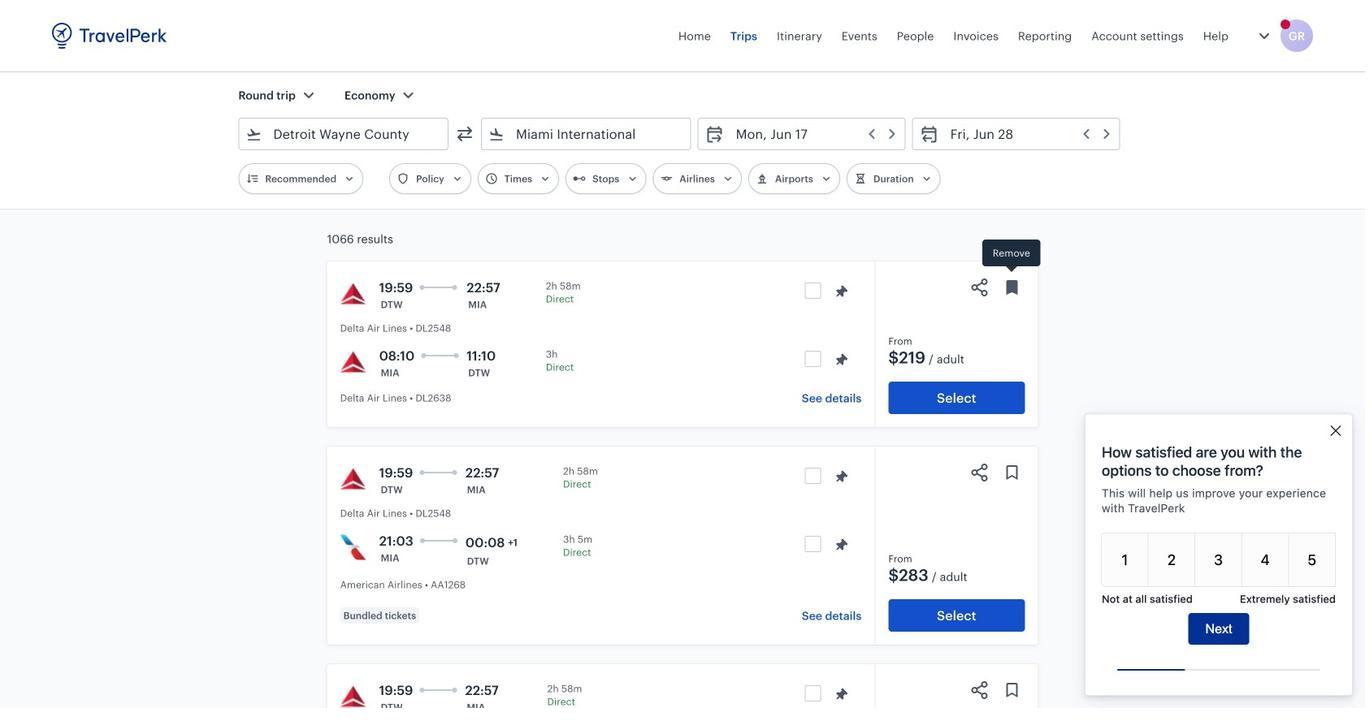 Task type: locate. For each thing, give the bounding box(es) containing it.
2 vertical spatial delta air lines image
[[340, 684, 366, 709]]

Return field
[[939, 121, 1113, 147]]

1 vertical spatial delta air lines image
[[340, 467, 366, 493]]

american airlines image
[[340, 535, 366, 561]]

0 vertical spatial delta air lines image
[[340, 350, 366, 376]]

tooltip
[[983, 240, 1041, 275]]

Depart field
[[725, 121, 899, 147]]

1 delta air lines image from the top
[[340, 350, 366, 376]]

delta air lines image
[[340, 281, 366, 307]]

delta air lines image
[[340, 350, 366, 376], [340, 467, 366, 493], [340, 684, 366, 709]]



Task type: vqa. For each thing, say whether or not it's contained in the screenshot.
Return text field
no



Task type: describe. For each thing, give the bounding box(es) containing it.
To search field
[[505, 121, 670, 147]]

3 delta air lines image from the top
[[340, 684, 366, 709]]

2 delta air lines image from the top
[[340, 467, 366, 493]]

From search field
[[262, 121, 427, 147]]



